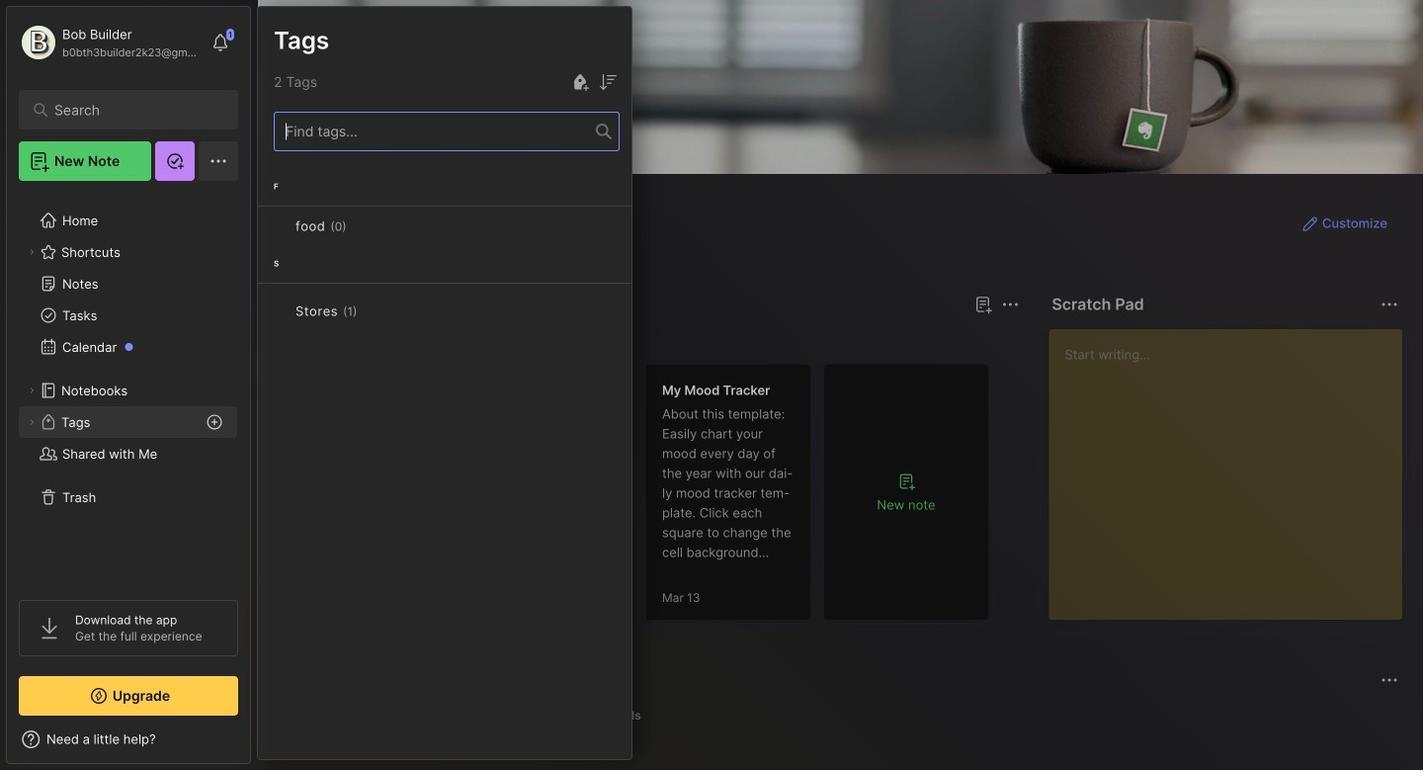 Task type: locate. For each thing, give the bounding box(es) containing it.
Sort field
[[596, 70, 620, 94]]

0 vertical spatial row group
[[258, 167, 632, 359]]

tree
[[7, 193, 250, 582]]

WHAT'S NEW field
[[7, 724, 250, 755]]

none search field inside main element
[[54, 98, 212, 122]]

click to collapse image
[[250, 734, 265, 757]]

create new tag image
[[569, 70, 592, 94]]

tree inside main element
[[7, 193, 250, 582]]

0 horizontal spatial tab
[[360, 328, 440, 352]]

None search field
[[54, 98, 212, 122]]

tab
[[360, 328, 440, 352], [536, 704, 587, 728], [595, 704, 650, 728]]

expand tags image
[[26, 416, 38, 428]]

row group
[[258, 167, 632, 359], [290, 364, 1002, 633]]

expand notebooks image
[[26, 385, 38, 397]]

Tag actions field
[[357, 302, 389, 321]]

1 vertical spatial row group
[[290, 364, 1002, 633]]

tab list
[[294, 704, 1396, 728]]

Search text field
[[54, 101, 212, 120]]

tag actions image
[[357, 304, 389, 319]]



Task type: vqa. For each thing, say whether or not it's contained in the screenshot.
New
no



Task type: describe. For each thing, give the bounding box(es) containing it.
Find tags… text field
[[275, 118, 596, 145]]

sort options image
[[596, 70, 620, 94]]

main element
[[0, 0, 257, 770]]

Start writing… text field
[[1065, 329, 1402, 604]]

2 horizontal spatial tab
[[595, 704, 650, 728]]

Account field
[[19, 23, 202, 62]]

1 horizontal spatial tab
[[536, 704, 587, 728]]



